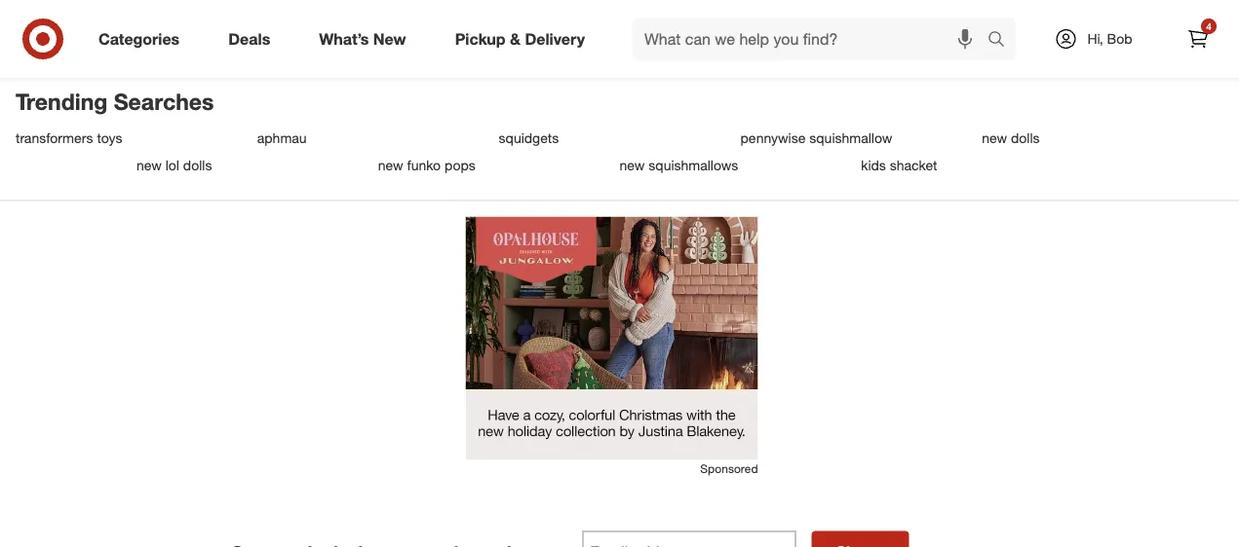 Task type: vqa. For each thing, say whether or not it's contained in the screenshot.
shop at the top of the page
no



Task type: locate. For each thing, give the bounding box(es) containing it.
shacket
[[890, 157, 937, 174]]

new for new dolls new lol dolls
[[982, 130, 1007, 147]]

the right in
[[259, 14, 281, 33]]

0 horizontal spatial up
[[486, 14, 504, 33]]

what's new
[[319, 29, 406, 48]]

what's new link
[[302, 18, 431, 60]]

pickup
[[455, 29, 506, 48]]

new funko pops
[[378, 157, 476, 174]]

None text field
[[582, 532, 796, 548]]

toys
[[97, 130, 122, 147]]

right
[[1149, 14, 1181, 33]]

celebrations
[[508, 14, 593, 33]]

0 vertical spatial dolls
[[1011, 130, 1040, 147]]

wrap up the magic of the perfect gift at the right price. link
[[828, 0, 1205, 72]]

with
[[598, 14, 627, 33]]

delivery
[[525, 29, 585, 48]]

& left more.
[[519, 33, 529, 52]]

trending
[[16, 88, 108, 115]]

everything you need to get in the holiday spirit.
[[50, 14, 378, 33]]

of
[[979, 14, 993, 33]]

new for new squishmallows
[[620, 157, 645, 174]]

at
[[1105, 14, 1118, 33]]

trending searches
[[16, 88, 214, 115]]

squishmallows
[[649, 157, 738, 174]]

the left magic
[[906, 14, 928, 33]]

1 horizontal spatial up
[[884, 14, 902, 33]]

in
[[243, 14, 255, 33]]

what's
[[319, 29, 369, 48]]

new dolls new lol dolls
[[136, 130, 1040, 174]]

0 horizontal spatial dolls
[[183, 157, 212, 174]]

new down squidgets link
[[620, 157, 645, 174]]

perfect
[[1024, 14, 1074, 33]]

2 up from the left
[[884, 14, 902, 33]]

gift
[[1078, 14, 1101, 33]]

1 vertical spatial dolls
[[183, 157, 212, 174]]

more.
[[533, 33, 573, 52]]

sponsored
[[700, 462, 758, 476]]

1 horizontal spatial dolls
[[1011, 130, 1040, 147]]

pennywise squishmallow link
[[740, 130, 970, 147]]

new down aphmau link at top left
[[378, 157, 403, 174]]

wrap up the magic of the perfect gift at the right price.
[[843, 14, 1181, 52]]

up inside wrap up the magic of the perfect gift at the right price.
[[884, 14, 902, 33]]

new dolls link
[[982, 130, 1212, 147]]

1 the from the left
[[259, 14, 281, 33]]

kids shacket link
[[861, 157, 1091, 174]]

1 up from the left
[[486, 14, 504, 33]]

new squishmallows
[[620, 157, 738, 174]]

the
[[259, 14, 281, 33], [906, 14, 928, 33], [997, 14, 1019, 33], [1123, 14, 1145, 33]]

new
[[982, 130, 1007, 147], [136, 157, 162, 174], [378, 157, 403, 174], [620, 157, 645, 174]]

transformers toys link
[[16, 130, 246, 147]]

everything
[[50, 14, 124, 33]]

dolls right lol
[[183, 157, 212, 174]]

spirit.
[[340, 14, 378, 33]]

you
[[128, 14, 154, 33]]

&
[[510, 29, 521, 48], [519, 33, 529, 52]]

themed
[[631, 14, 684, 33]]

light up celebrations with themed decor, tableware & more. link
[[431, 0, 808, 72]]

transformers toys
[[16, 130, 122, 147]]

the right at
[[1123, 14, 1145, 33]]

dolls up kids shacket link
[[1011, 130, 1040, 147]]

4 link
[[1177, 18, 1220, 60]]

dolls
[[1011, 130, 1040, 147], [183, 157, 212, 174]]

up up "tableware" on the top left of page
[[486, 14, 504, 33]]

new left lol
[[136, 157, 162, 174]]

up inside light up celebrations with themed decor, tableware & more.
[[486, 14, 504, 33]]

kids shacket
[[861, 157, 937, 174]]

the inside everything you need to get in the holiday spirit. link
[[259, 14, 281, 33]]

up right "wrap"
[[884, 14, 902, 33]]

kids
[[861, 157, 886, 174]]

new up kids shacket link
[[982, 130, 1007, 147]]

pops
[[445, 157, 476, 174]]

up
[[486, 14, 504, 33], [884, 14, 902, 33]]

search button
[[979, 18, 1026, 64]]

the right of
[[997, 14, 1019, 33]]



Task type: describe. For each thing, give the bounding box(es) containing it.
up for celebrations
[[486, 14, 504, 33]]

squishmallow
[[810, 130, 892, 147]]

new funko pops link
[[378, 157, 608, 174]]

tableware
[[447, 33, 515, 52]]

get
[[216, 14, 238, 33]]

2 the from the left
[[906, 14, 928, 33]]

new for new funko pops
[[378, 157, 403, 174]]

light up celebrations with themed decor, tableware & more.
[[447, 14, 732, 52]]

pickup & delivery
[[455, 29, 585, 48]]

lol
[[165, 157, 179, 174]]

3 the from the left
[[997, 14, 1019, 33]]

pennywise
[[740, 130, 806, 147]]

everything you need to get in the holiday spirit. link
[[35, 0, 412, 53]]

& inside light up celebrations with themed decor, tableware & more.
[[519, 33, 529, 52]]

hi, bob
[[1088, 30, 1132, 47]]

pennywise squishmallow
[[740, 130, 892, 147]]

price.
[[843, 33, 882, 52]]

light
[[447, 14, 481, 33]]

advertisement region
[[466, 217, 758, 461]]

aphmau
[[257, 130, 307, 147]]

pickup & delivery link
[[438, 18, 609, 60]]

deals
[[228, 29, 270, 48]]

categories
[[98, 29, 180, 48]]

decor,
[[689, 14, 732, 33]]

new squishmallows link
[[620, 157, 849, 174]]

searches
[[114, 88, 214, 115]]

to
[[198, 14, 211, 33]]

4
[[1206, 20, 1212, 32]]

& right pickup
[[510, 29, 521, 48]]

What can we help you find? suggestions appear below search field
[[633, 18, 993, 60]]

new lol dolls link
[[136, 157, 366, 174]]

hi,
[[1088, 30, 1103, 47]]

new
[[373, 29, 406, 48]]

holiday
[[285, 14, 335, 33]]

need
[[158, 14, 193, 33]]

4 the from the left
[[1123, 14, 1145, 33]]

squidgets link
[[499, 130, 729, 147]]

squidgets
[[499, 130, 559, 147]]

wrap
[[843, 14, 879, 33]]

funko
[[407, 157, 441, 174]]

up for the
[[884, 14, 902, 33]]

search
[[979, 31, 1026, 50]]

magic
[[933, 14, 975, 33]]

bob
[[1107, 30, 1132, 47]]

aphmau link
[[257, 130, 487, 147]]

transformers
[[16, 130, 93, 147]]

deals link
[[212, 18, 295, 60]]

categories link
[[82, 18, 204, 60]]



